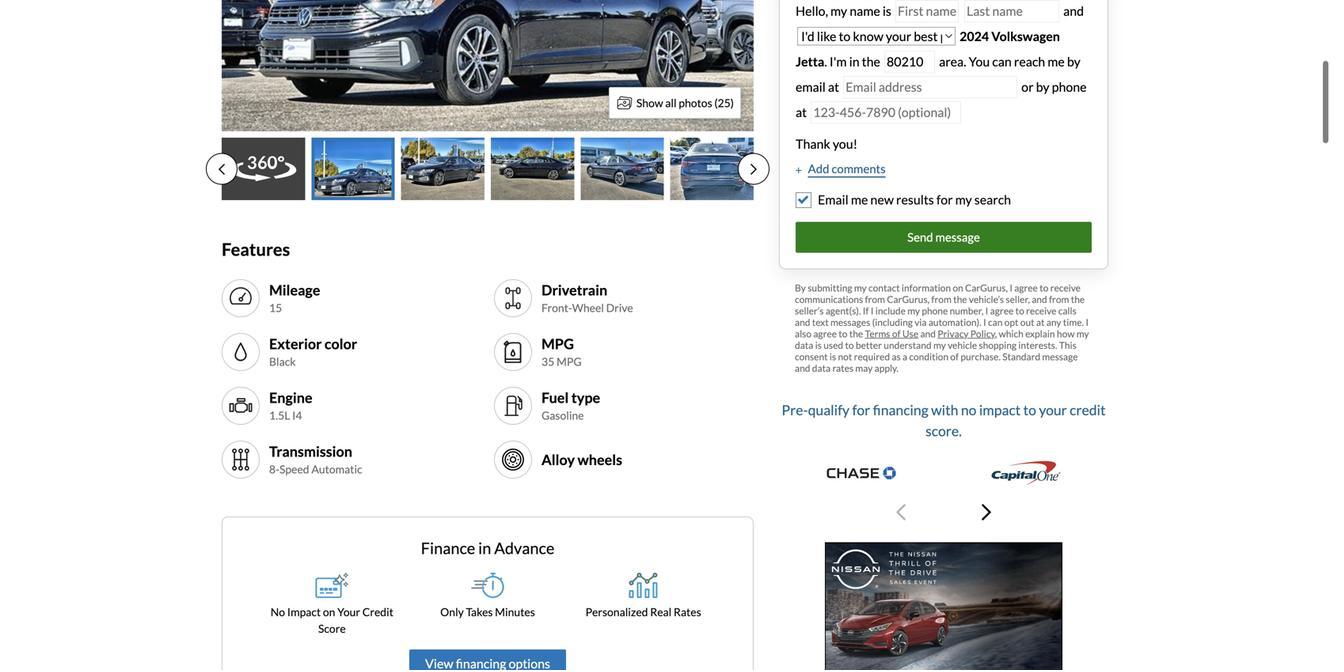 Task type: locate. For each thing, give the bounding box(es) containing it.
also
[[795, 328, 812, 340]]

1 vertical spatial for
[[853, 402, 871, 419]]

may
[[856, 363, 873, 374]]

vehicle
[[948, 340, 978, 351]]

1 vertical spatial can
[[989, 317, 1003, 328]]

tab list
[[206, 138, 770, 200]]

1 vertical spatial message
[[1043, 351, 1078, 363]]

can right you
[[993, 54, 1012, 69]]

from
[[865, 294, 886, 305], [932, 294, 952, 305], [1050, 294, 1070, 305]]

is left used
[[816, 340, 822, 351]]

1 vertical spatial of
[[951, 351, 959, 363]]

by inside or by phone at
[[1037, 79, 1050, 95]]

to up the which
[[1016, 305, 1025, 317]]

mileage 15
[[269, 281, 320, 315]]

by right reach
[[1068, 54, 1081, 69]]

0 horizontal spatial agree
[[814, 328, 837, 340]]

data down text
[[795, 340, 814, 351]]

view vehicle photo 6 image
[[671, 138, 754, 200]]

1 horizontal spatial phone
[[1052, 79, 1087, 95]]

0 vertical spatial agree
[[1015, 282, 1038, 294]]

agree up ,
[[991, 305, 1014, 317]]

personalized
[[586, 606, 648, 619]]

1 horizontal spatial on
[[953, 282, 964, 294]]

from up the any
[[1050, 294, 1070, 305]]

features
[[222, 239, 290, 260]]

0 horizontal spatial phone
[[922, 305, 948, 317]]

agree up out
[[1015, 282, 1038, 294]]

from up automation).
[[932, 294, 952, 305]]

1 horizontal spatial in
[[850, 54, 860, 69]]

my right include
[[908, 305, 920, 317]]

view vehicle photo 2 image
[[312, 138, 395, 200]]

me
[[1048, 54, 1065, 69], [851, 192, 868, 207]]

a
[[903, 351, 908, 363]]

1 vertical spatial at
[[796, 105, 807, 120]]

0 vertical spatial message
[[936, 230, 981, 244]]

at right email
[[828, 79, 840, 95]]

at right out
[[1037, 317, 1045, 328]]

0 vertical spatial me
[[1048, 54, 1065, 69]]

at inside area. you can reach me by email at
[[828, 79, 840, 95]]

add comments
[[808, 162, 886, 176]]

0 horizontal spatial of
[[893, 328, 901, 340]]

1 horizontal spatial agree
[[991, 305, 1014, 317]]

mpg 35 mpg
[[542, 335, 582, 369]]

1 horizontal spatial from
[[932, 294, 952, 305]]

at down email
[[796, 105, 807, 120]]

area. you can reach me by email at
[[796, 54, 1081, 95]]

1 vertical spatial phone
[[922, 305, 948, 317]]

0 vertical spatial receive
[[1051, 282, 1081, 294]]

no impact on your credit score
[[271, 606, 394, 636]]

drivetrain
[[542, 281, 608, 299]]

contact
[[869, 282, 900, 294]]

1 horizontal spatial by
[[1068, 54, 1081, 69]]

0 vertical spatial data
[[795, 340, 814, 351]]

by right "or"
[[1037, 79, 1050, 95]]

1 horizontal spatial is
[[830, 351, 837, 363]]

i4
[[292, 409, 302, 423]]

explain
[[1026, 328, 1056, 340]]

prev page image
[[219, 163, 225, 176]]

my left the name
[[831, 3, 848, 19]]

phone up terms of use and privacy policy
[[922, 305, 948, 317]]

2 vertical spatial at
[[1037, 317, 1045, 328]]

you!
[[833, 136, 858, 152]]

for right results
[[937, 192, 953, 207]]

my up if
[[855, 282, 867, 294]]

area.
[[940, 54, 967, 69]]

of down privacy
[[951, 351, 959, 363]]

exterior color image
[[228, 340, 253, 365]]

is right the name
[[883, 3, 892, 19]]

0 horizontal spatial is
[[816, 340, 822, 351]]

transmission image
[[228, 448, 253, 473]]

is
[[883, 3, 892, 19], [816, 340, 822, 351], [830, 351, 837, 363]]

your
[[338, 606, 360, 619]]

new
[[871, 192, 894, 207]]

on up number,
[[953, 282, 964, 294]]

and
[[1061, 3, 1084, 19], [1032, 294, 1048, 305], [795, 317, 811, 328], [921, 328, 936, 340], [795, 363, 811, 374]]

1 vertical spatial on
[[323, 606, 335, 619]]

agree right also
[[814, 328, 837, 340]]

not
[[838, 351, 853, 363]]

cargurus,
[[966, 282, 1008, 294], [887, 294, 930, 305]]

mileage image
[[228, 286, 253, 311]]

which
[[999, 328, 1024, 340]]

color
[[325, 335, 357, 353]]

1 horizontal spatial me
[[1048, 54, 1065, 69]]

receive
[[1051, 282, 1081, 294], [1027, 305, 1057, 317]]

advertisement region
[[825, 543, 1063, 671]]

to inside pre-qualify for financing with no impact to your credit score.
[[1024, 402, 1037, 419]]

Phone (optional) telephone field
[[811, 101, 962, 124]]

at
[[828, 79, 840, 95], [796, 105, 807, 120], [1037, 317, 1045, 328]]

0 vertical spatial can
[[993, 54, 1012, 69]]

in right finance
[[479, 539, 491, 558]]

next page image
[[751, 163, 757, 176]]

my
[[831, 3, 848, 19], [956, 192, 972, 207], [855, 282, 867, 294], [908, 305, 920, 317], [1077, 328, 1090, 340], [934, 340, 946, 351]]

1 vertical spatial mpg
[[557, 355, 582, 369]]

is left not
[[830, 351, 837, 363]]

0 horizontal spatial on
[[323, 606, 335, 619]]

drivetrain image
[[501, 286, 526, 311]]

phone
[[1052, 79, 1087, 95], [922, 305, 948, 317]]

how
[[1057, 328, 1075, 340]]

0 horizontal spatial message
[[936, 230, 981, 244]]

to right used
[[846, 340, 854, 351]]

0 horizontal spatial by
[[1037, 79, 1050, 95]]

1 horizontal spatial for
[[937, 192, 953, 207]]

i right vehicle's at the top right of page
[[1010, 282, 1013, 294]]

0 horizontal spatial from
[[865, 294, 886, 305]]

by
[[795, 282, 806, 294]]

2 horizontal spatial from
[[1050, 294, 1070, 305]]

in right i'm
[[850, 54, 860, 69]]

on up score
[[323, 606, 335, 619]]

apply.
[[875, 363, 899, 374]]

data left rates
[[813, 363, 831, 374]]

of
[[893, 328, 901, 340], [951, 351, 959, 363]]

0 vertical spatial for
[[937, 192, 953, 207]]

finance
[[421, 539, 475, 558]]

fuel type gasoline
[[542, 389, 601, 423]]

35
[[542, 355, 555, 369]]

2 horizontal spatial at
[[1037, 317, 1045, 328]]

my left search
[[956, 192, 972, 207]]

hello,
[[796, 3, 829, 19]]

me right reach
[[1048, 54, 1065, 69]]

and down also
[[795, 363, 811, 374]]

in
[[850, 54, 860, 69], [479, 539, 491, 558]]

chevron right image
[[982, 503, 992, 522]]

search
[[975, 192, 1012, 207]]

message down how
[[1043, 351, 1078, 363]]

purchase.
[[961, 351, 1001, 363]]

alloy wheels image
[[501, 448, 526, 473]]

receive up calls
[[1051, 282, 1081, 294]]

terms of use and privacy policy
[[865, 328, 995, 340]]

1 vertical spatial by
[[1037, 79, 1050, 95]]

i right the time.
[[1086, 317, 1089, 328]]

1 vertical spatial in
[[479, 539, 491, 558]]

email
[[818, 192, 849, 207]]

credit
[[1070, 402, 1106, 419]]

view vehicle photo 5 image
[[581, 138, 664, 200]]

calls
[[1059, 305, 1077, 317]]

0 horizontal spatial in
[[479, 539, 491, 558]]

by
[[1068, 54, 1081, 69], [1037, 79, 1050, 95]]

send message button
[[796, 222, 1092, 253]]

credit
[[363, 606, 394, 619]]

view vehicle photo 1 image
[[222, 138, 305, 200]]

1 horizontal spatial of
[[951, 351, 959, 363]]

and right use
[[921, 328, 936, 340]]

only takes minutes
[[441, 606, 535, 619]]

2 horizontal spatial is
[[883, 3, 892, 19]]

the
[[862, 54, 881, 69], [954, 294, 968, 305], [1071, 294, 1085, 305], [850, 328, 864, 340]]

wheel
[[572, 302, 604, 315]]

0 horizontal spatial for
[[853, 402, 871, 419]]

for right the qualify
[[853, 402, 871, 419]]

1 vertical spatial data
[[813, 363, 831, 374]]

First name field
[[896, 0, 959, 22]]

receive up explain
[[1027, 305, 1057, 317]]

0 vertical spatial in
[[850, 54, 860, 69]]

Email address email field
[[844, 76, 1018, 99]]

impact
[[980, 402, 1021, 419]]

1 horizontal spatial at
[[828, 79, 840, 95]]

used
[[824, 340, 844, 351]]

0 vertical spatial at
[[828, 79, 840, 95]]

1 horizontal spatial cargurus,
[[966, 282, 1008, 294]]

0 horizontal spatial cargurus,
[[887, 294, 930, 305]]

interests.
[[1019, 340, 1058, 351]]

view vehicle photo 3 image
[[401, 138, 485, 200]]

0 vertical spatial on
[[953, 282, 964, 294]]

rates
[[674, 606, 702, 619]]

mpg up 35
[[542, 335, 574, 353]]

add comments button
[[796, 160, 886, 178]]

1 horizontal spatial message
[[1043, 351, 1078, 363]]

message right 'send'
[[936, 230, 981, 244]]

score.
[[926, 423, 962, 440]]

policy
[[971, 328, 995, 340]]

cargurus, up number,
[[966, 282, 1008, 294]]

can left opt
[[989, 317, 1003, 328]]

0 vertical spatial by
[[1068, 54, 1081, 69]]

text
[[813, 317, 829, 328]]

0 vertical spatial phone
[[1052, 79, 1087, 95]]

mpg right 35
[[557, 355, 582, 369]]

0 horizontal spatial at
[[796, 105, 807, 120]]

mpg image
[[501, 340, 526, 365]]

for
[[937, 192, 953, 207], [853, 402, 871, 419]]

to left your
[[1024, 402, 1037, 419]]

cargurus, up via
[[887, 294, 930, 305]]

me left new
[[851, 192, 868, 207]]

financing
[[873, 402, 929, 419]]

phone right "or"
[[1052, 79, 1087, 95]]

alloy
[[542, 451, 575, 469]]

to down agent(s). on the top
[[839, 328, 848, 340]]

out
[[1021, 317, 1035, 328]]

takes
[[466, 606, 493, 619]]

1 from from the left
[[865, 294, 886, 305]]

submitting
[[808, 282, 853, 294]]

1 vertical spatial me
[[851, 192, 868, 207]]

from up "(including" on the right of page
[[865, 294, 886, 305]]

transmission 8-speed automatic
[[269, 443, 362, 477]]

of left use
[[893, 328, 901, 340]]



Task type: describe. For each thing, give the bounding box(es) containing it.
engine 1.5l i4
[[269, 389, 313, 423]]

vehicle full photo image
[[222, 0, 754, 131]]

exterior
[[269, 335, 322, 353]]

alloy wheels
[[542, 451, 623, 469]]

for inside pre-qualify for financing with no impact to your credit score.
[[853, 402, 871, 419]]

information
[[902, 282, 951, 294]]

include
[[876, 305, 906, 317]]

1 vertical spatial receive
[[1027, 305, 1057, 317]]

black
[[269, 355, 296, 369]]

automatic
[[312, 463, 362, 477]]

,
[[995, 328, 997, 340]]

and right seller,
[[1032, 294, 1048, 305]]

agent(s).
[[826, 305, 861, 317]]

add
[[808, 162, 830, 176]]

i'm
[[830, 54, 847, 69]]

Last name field
[[965, 0, 1060, 22]]

your
[[1039, 402, 1068, 419]]

the up automation).
[[954, 294, 968, 305]]

name
[[850, 3, 881, 19]]

my right how
[[1077, 328, 1090, 340]]

0 vertical spatial of
[[893, 328, 901, 340]]

show
[[637, 96, 663, 110]]

view vehicle photo 4 image
[[491, 138, 575, 200]]

minutes
[[495, 606, 535, 619]]

the right i'm
[[862, 54, 881, 69]]

messages
[[831, 317, 871, 328]]

terms of use link
[[865, 328, 919, 340]]

no
[[961, 402, 977, 419]]

rates
[[833, 363, 854, 374]]

2024
[[960, 29, 990, 44]]

the up the time.
[[1071, 294, 1085, 305]]

0 horizontal spatial me
[[851, 192, 868, 207]]

comments
[[832, 162, 886, 176]]

real
[[650, 606, 672, 619]]

send message
[[908, 230, 981, 244]]

me inside area. you can reach me by email at
[[1048, 54, 1065, 69]]

2 vertical spatial agree
[[814, 328, 837, 340]]

pre-qualify for financing with no impact to your credit score. button
[[779, 393, 1109, 537]]

at inside by submitting my contact information on cargurus, i agree to receive communications from cargurus, from the vehicle's seller, and from the seller's agent(s). if i include my phone number, i agree to receive calls and text messages (including via automation). i can opt out at any time. i also agree to the
[[1037, 317, 1045, 328]]

and inside , which explain how my data is used to better understand my vehicle shopping interests. this consent is not required as a condition of purchase. standard message and data rates may apply.
[[795, 363, 811, 374]]

can inside by submitting my contact information on cargurus, i agree to receive communications from cargurus, from the vehicle's seller, and from the seller's agent(s). if i include my phone number, i agree to receive calls and text messages (including via automation). i can opt out at any time. i also agree to the
[[989, 317, 1003, 328]]

drivetrain front-wheel drive
[[542, 281, 633, 315]]

the left terms
[[850, 328, 864, 340]]

can inside area. you can reach me by email at
[[993, 54, 1012, 69]]

3 from from the left
[[1050, 294, 1070, 305]]

qualify
[[808, 402, 850, 419]]

to right seller,
[[1040, 282, 1049, 294]]

plus image
[[796, 167, 802, 174]]

vehicle's
[[969, 294, 1004, 305]]

standard
[[1003, 351, 1041, 363]]

wheels
[[578, 451, 623, 469]]

0 vertical spatial mpg
[[542, 335, 574, 353]]

and left text
[[795, 317, 811, 328]]

by inside area. you can reach me by email at
[[1068, 54, 1081, 69]]

better
[[856, 340, 882, 351]]

personalized real rates
[[586, 606, 702, 619]]

drive
[[606, 302, 633, 315]]

engine image
[[228, 394, 253, 419]]

send
[[908, 230, 934, 244]]

gasoline
[[542, 409, 584, 423]]

pre-qualify for financing with no impact to your credit score.
[[782, 402, 1106, 440]]

if
[[863, 305, 869, 317]]

with
[[932, 402, 959, 419]]

phone inside or by phone at
[[1052, 79, 1087, 95]]

consent
[[795, 351, 828, 363]]

chevron left image
[[897, 503, 906, 522]]

transmission
[[269, 443, 352, 460]]

privacy
[[938, 328, 969, 340]]

or
[[1022, 79, 1034, 95]]

number,
[[950, 305, 984, 317]]

hello, my name is
[[796, 3, 894, 19]]

only
[[441, 606, 464, 619]]

my left vehicle
[[934, 340, 946, 351]]

finance in advance
[[421, 539, 555, 558]]

volkswagen
[[992, 29, 1061, 44]]

on inside the no impact on your credit score
[[323, 606, 335, 619]]

fuel type image
[[501, 394, 526, 419]]

, which explain how my data is used to better understand my vehicle shopping interests. this consent is not required as a condition of purchase. standard message and data rates may apply.
[[795, 328, 1090, 374]]

on inside by submitting my contact information on cargurus, i agree to receive communications from cargurus, from the vehicle's seller, and from the seller's agent(s). if i include my phone number, i agree to receive calls and text messages (including via automation). i can opt out at any time. i also agree to the
[[953, 282, 964, 294]]

impact
[[287, 606, 321, 619]]

communications
[[795, 294, 864, 305]]

photos
[[679, 96, 713, 110]]

1 vertical spatial agree
[[991, 305, 1014, 317]]

score
[[318, 623, 346, 636]]

show all photos (25) link
[[609, 87, 741, 119]]

Zip code field
[[885, 51, 935, 73]]

to inside , which explain how my data is used to better understand my vehicle shopping interests. this consent is not required as a condition of purchase. standard message and data rates may apply.
[[846, 340, 854, 351]]

seller's
[[795, 305, 824, 317]]

all
[[666, 96, 677, 110]]

fuel
[[542, 389, 569, 407]]

you
[[969, 54, 990, 69]]

phone inside by submitting my contact information on cargurus, i agree to receive communications from cargurus, from the vehicle's seller, and from the seller's agent(s). if i include my phone number, i agree to receive calls and text messages (including via automation). i can opt out at any time. i also agree to the
[[922, 305, 948, 317]]

required
[[854, 351, 890, 363]]

opt
[[1005, 317, 1019, 328]]

no
[[271, 606, 285, 619]]

thank you!
[[796, 136, 858, 152]]

and right last name field
[[1061, 3, 1084, 19]]

.
[[825, 54, 828, 69]]

of inside , which explain how my data is used to better understand my vehicle shopping interests. this consent is not required as a condition of purchase. standard message and data rates may apply.
[[951, 351, 959, 363]]

shopping
[[979, 340, 1017, 351]]

email
[[796, 79, 826, 95]]

use
[[903, 328, 919, 340]]

2 from from the left
[[932, 294, 952, 305]]

via
[[915, 317, 927, 328]]

i right if
[[871, 305, 874, 317]]

i left ,
[[984, 317, 987, 328]]

15
[[269, 302, 282, 315]]

(including
[[873, 317, 913, 328]]

time.
[[1064, 317, 1084, 328]]

8-
[[269, 463, 280, 477]]

2024 volkswagen jetta
[[796, 29, 1061, 69]]

2 horizontal spatial agree
[[1015, 282, 1038, 294]]

message inside , which explain how my data is used to better understand my vehicle shopping interests. this consent is not required as a condition of purchase. standard message and data rates may apply.
[[1043, 351, 1078, 363]]

seller,
[[1006, 294, 1030, 305]]

by submitting my contact information on cargurus, i agree to receive communications from cargurus, from the vehicle's seller, and from the seller's agent(s). if i include my phone number, i agree to receive calls and text messages (including via automation). i can opt out at any time. i also agree to the
[[795, 282, 1089, 340]]

or by phone at
[[796, 79, 1087, 120]]

exterior color black
[[269, 335, 357, 369]]

understand
[[884, 340, 932, 351]]

message inside button
[[936, 230, 981, 244]]

results
[[897, 192, 934, 207]]

privacy policy link
[[938, 328, 995, 340]]

i right number,
[[986, 305, 989, 317]]

at inside or by phone at
[[796, 105, 807, 120]]

type
[[572, 389, 601, 407]]

this
[[1060, 340, 1077, 351]]



Task type: vqa. For each thing, say whether or not it's contained in the screenshot.
on in 'By submitting my contact information on CarGurus, I agree to receive communications from CarGurus, from the vehicle's seller, and from the seller's agent(s). If I include my phone number, I agree to receive calls and text messages (including via automation). I can opt out at any time. I also agree to the'
yes



